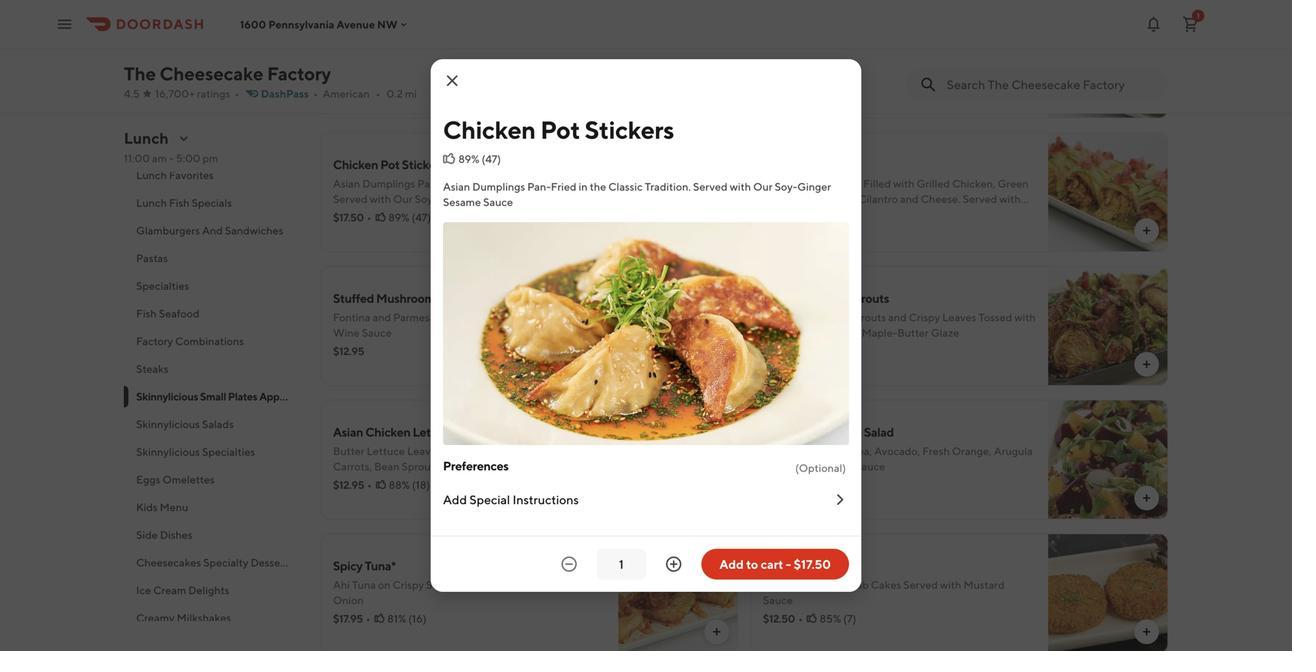 Task type: describe. For each thing, give the bounding box(es) containing it.
crispy brussels sprouts image
[[1048, 266, 1168, 386]]

our inside chicken pot stickers asian dumplings pan-fried in the classic tradition. served with our soy-ginger sesame sauce
[[393, 193, 413, 205]]

with inside the fresh jicama "tortilla" shells filled with crispy avocado, tomatillo slaw and cilantro 100% (13)
[[935, 43, 956, 56]]

sesame inside chicken pot stickers asian dumplings pan-fried in the classic tradition. served with our soy-ginger sesame sauce
[[473, 193, 511, 205]]

0 vertical spatial $17.50
[[333, 211, 364, 224]]

asian chicken lettuce wrap tacos butter lettuce leaves filled with grilled chicken and carrots, bean sprouts, cucumber, cilantro and rice noodles with spicy peanut and cashew sauces
[[333, 425, 594, 488]]

side
[[136, 529, 158, 542]]

85%
[[820, 613, 841, 625]]

verde
[[892, 208, 921, 221]]

chicken up bean
[[365, 425, 411, 440]]

roasted
[[763, 311, 804, 324]]

onion
[[333, 594, 364, 607]]

sauce inside crispy crab bites bite-sized little crab cakes served with mustard sauce
[[763, 594, 793, 607]]

• for asian dumplings pan-fried in the classic tradition. served with our soy-ginger sesame sauce
[[367, 211, 372, 224]]

with inside crispy crab bites bite-sized little crab cakes served with mustard sauce
[[940, 579, 962, 592]]

88%
[[389, 479, 410, 492]]

sauce inside asian dumplings pan-fried in the classic tradition. served with our soy-ginger sesame sauce
[[483, 196, 513, 208]]

am
[[152, 152, 167, 165]]

tacos
[[490, 425, 521, 440]]

factory inside button
[[136, 335, 173, 348]]

0 horizontal spatial tossed
[[333, 51, 367, 64]]

side dishes
[[136, 529, 193, 542]]

0 vertical spatial lettuce
[[413, 425, 455, 440]]

1 vertical spatial sprouts
[[848, 311, 886, 324]]

bites
[[829, 559, 856, 573]]

factory combinations button
[[124, 328, 302, 355]]

88% (18)
[[389, 479, 430, 492]]

soy- inside asian dumplings pan-fried in the classic tradition. served with our soy-ginger sesame sauce
[[775, 180, 798, 193]]

specials
[[192, 197, 232, 209]]

(18)
[[412, 479, 430, 492]]

with inside crispy brussels sprouts roasted brussels sprouts and crispy leaves tossed with bacon and vermont maple-butter glaze
[[1015, 311, 1036, 324]]

avocado, for avocado
[[874, 445, 920, 458]]

the inside chicken pot stickers asian dumplings pan-fried in the classic tradition. served with our soy-ginger sesame sauce
[[480, 177, 496, 190]]

ice
[[136, 584, 151, 597]]

0 vertical spatial -
[[169, 152, 174, 165]]

crispy corn tortillas filled with grilled chicken, green chile, corn, onion, cilantro and cheese. served with avocado cream and salsa verde
[[763, 177, 1029, 221]]

fried inside asian dumplings pan-fried in the classic tradition. served with our soy-ginger sesame sauce
[[551, 180, 577, 193]]

stickers for chicken pot stickers asian dumplings pan-fried in the classic tradition. served with our soy-ginger sesame sauce
[[402, 157, 445, 172]]

skinnylicious small plates appetizers
[[136, 390, 311, 403]]

seafood
[[159, 307, 200, 320]]

ginger inside asian dumplings pan-fried in the classic tradition. served with our soy-ginger sesame sauce
[[798, 180, 831, 193]]

0.2
[[387, 87, 403, 100]]

filled inside asian chicken lettuce wrap tacos butter lettuce leaves filled with grilled chicken and carrots, bean sprouts, cucumber, cilantro and rice noodles with spicy peanut and cashew sauces
[[444, 445, 471, 458]]

chicken pot stickers
[[443, 115, 674, 144]]

add item to cart image for fresh jicama "tortilla" shells filled with crispy avocado, tomatillo slaw and cilantro
[[1141, 91, 1153, 103]]

instructions
[[513, 493, 579, 507]]

skinnylicious salads
[[136, 418, 234, 431]]

skinnylicious salads button
[[124, 411, 302, 438]]

spicy tuna* ahi tuna on crispy sushi rice with ginger and green onion
[[333, 559, 589, 607]]

with inside spicy tuna* ahi tuna on crispy sushi rice with ginger and green onion
[[479, 579, 500, 592]]

1
[[1197, 11, 1200, 20]]

soy- inside chicken pot stickers asian dumplings pan-fried in the classic tradition. served with our soy-ginger sesame sauce
[[415, 193, 437, 205]]

• for bite-sized little crab cakes served with mustard sauce
[[798, 613, 803, 625]]

grilled inside "crispy corn tortillas filled with grilled chicken, green chile, corn, onion, cilantro and cheese. served with avocado cream and salsa verde"
[[917, 177, 950, 190]]

salads
[[202, 418, 234, 431]]

slaw
[[859, 59, 882, 72]]

crispy crab bites image
[[1048, 534, 1168, 652]]

little
[[817, 579, 843, 592]]

81% (16)
[[387, 613, 427, 625]]

crispy inside the fresh jicama "tortilla" shells filled with crispy avocado, tomatillo slaw and cilantro 100% (13)
[[958, 43, 990, 56]]

ahi
[[333, 579, 350, 592]]

pastas
[[136, 252, 168, 265]]

(47) inside chicken pot stickers 'dialog'
[[482, 153, 501, 165]]

0 vertical spatial crab
[[800, 559, 827, 573]]

1 vertical spatial (13)
[[842, 345, 860, 358]]

eggs
[[136, 473, 160, 486]]

ice cream delights button
[[124, 577, 302, 605]]

mustard
[[964, 579, 1005, 592]]

fontina
[[333, 311, 371, 324]]

specialty
[[203, 557, 248, 569]]

the
[[124, 63, 156, 85]]

plates
[[228, 390, 257, 403]]

salad
[[864, 425, 894, 440]]

sandwiches
[[225, 224, 283, 237]]

1 horizontal spatial fish
[[169, 197, 190, 209]]

glamburgers and sandwiches
[[136, 224, 283, 237]]

chicken,
[[952, 177, 996, 190]]

fried inside chicken pot stickers asian dumplings pan-fried in the classic tradition. served with our soy-ginger sesame sauce
[[441, 177, 467, 190]]

eggs omelettes button
[[124, 466, 302, 494]]

cheese,
[[444, 311, 484, 324]]

peanut
[[429, 476, 464, 488]]

stickers for chicken pot stickers
[[585, 115, 674, 144]]

crispy inside crispy crab bites bite-sized little crab cakes served with mustard sauce
[[763, 559, 798, 573]]

11:00
[[124, 152, 150, 165]]

89% inside chicken pot stickers 'dialog'
[[458, 153, 480, 165]]

pot for chicken pot stickers
[[540, 115, 580, 144]]

pan- inside asian dumplings pan-fried in the classic tradition. served with our soy-ginger sesame sauce
[[527, 180, 551, 193]]

beet and avocado salad glazed beets, quinoa, avocado, fresh orange, arugula and honey-yogurt sauce
[[763, 425, 1033, 473]]

$17.95 •
[[333, 613, 371, 625]]

the inside asian dumplings pan-fried in the classic tradition. served with our soy-ginger sesame sauce
[[590, 180, 606, 193]]

and inside the fresh jicama "tortilla" shells filled with crispy avocado, tomatillo slaw and cilantro 100% (13)
[[884, 59, 902, 72]]

specialties button
[[124, 272, 302, 300]]

$17.50 •
[[333, 211, 372, 224]]

1600 pennsylvania avenue nw
[[240, 18, 398, 31]]

open menu image
[[55, 15, 74, 33]]

little house salad image
[[618, 0, 738, 118]]

sauce inside beet and avocado salad glazed beets, quinoa, avocado, fresh orange, arugula and honey-yogurt sauce
[[855, 460, 885, 473]]

asian for dumplings
[[443, 180, 470, 193]]

tortillas
[[823, 177, 861, 190]]

add item to cart image for beet and avocado salad
[[1141, 492, 1153, 505]]

appetizers
[[259, 390, 311, 403]]

1 vertical spatial (47)
[[412, 211, 431, 224]]

1 vertical spatial brussels
[[806, 311, 846, 324]]

filled inside "crispy corn tortillas filled with grilled chicken, green chile, corn, onion, cilantro and cheese. served with avocado cream and salsa verde"
[[863, 177, 891, 190]]

pan- inside chicken pot stickers asian dumplings pan-fried in the classic tradition. served with our soy-ginger sesame sauce
[[417, 177, 441, 190]]

0 vertical spatial sprouts
[[847, 291, 889, 306]]

leaves inside crispy brussels sprouts roasted brussels sprouts and crispy leaves tossed with bacon and vermont maple-butter glaze
[[942, 311, 977, 324]]

ginger inside spicy tuna* ahi tuna on crispy sushi rice with ginger and green onion
[[502, 579, 536, 592]]

asian for chicken
[[333, 425, 363, 440]]

chicken pot stickers asian dumplings pan-fried in the classic tradition. served with our soy-ginger sesame sauce
[[333, 157, 581, 205]]

in inside asian dumplings pan-fried in the classic tradition. served with our soy-ginger sesame sauce
[[579, 180, 588, 193]]

• for ahi tuna on crispy sushi rice with ginger and green onion
[[366, 613, 371, 625]]

dumplings inside chicken pot stickers asian dumplings pan-fried in the classic tradition. served with our soy-ginger sesame sauce
[[362, 177, 415, 190]]

lunch for lunch
[[124, 129, 169, 147]]

"tortilla"
[[829, 43, 872, 56]]

$12.95 for crispy brussels sprouts
[[763, 345, 794, 358]]

glazed
[[763, 445, 798, 458]]

dashpass
[[261, 87, 309, 100]]

steaks
[[136, 363, 168, 375]]

1 vertical spatial 89%
[[388, 211, 410, 224]]

cilantro inside asian chicken lettuce wrap tacos butter lettuce leaves filled with grilled chicken and carrots, bean sprouts, cucumber, cilantro and rice noodles with spicy peanut and cashew sauces
[[500, 460, 540, 473]]

$11.50 •
[[763, 211, 801, 224]]

parmesan
[[393, 311, 442, 324]]

4.5
[[124, 87, 140, 100]]

stuffed mushrooms fontina and parmesan cheese, garlic and herbs in a wine sauce $12.95
[[333, 291, 586, 358]]

corn
[[797, 177, 821, 190]]

lunch fish specials button
[[124, 189, 302, 217]]

vermont
[[817, 327, 860, 339]]

orange,
[[952, 445, 992, 458]]

skinnylicious for skinnylicious specialties
[[136, 446, 200, 458]]

Item Search search field
[[947, 76, 1156, 93]]

$17.50 inside button
[[794, 557, 831, 572]]

sized
[[788, 579, 814, 592]]

asian chicken lettuce wrap tacos image
[[618, 400, 738, 520]]

avocado inside beet and avocado salad glazed beets, quinoa, avocado, fresh orange, arugula and honey-yogurt sauce
[[814, 425, 862, 440]]

spicy inside spicy tuna* ahi tuna on crispy sushi rice with ginger and green onion
[[333, 559, 363, 573]]

1 horizontal spatial crab
[[845, 579, 869, 592]]

tossed inside crispy brussels sprouts roasted brussels sprouts and crispy leaves tossed with bacon and vermont maple-butter glaze
[[979, 311, 1012, 324]]

lunch favorites
[[136, 169, 214, 182]]

• for butter lettuce leaves filled with grilled chicken and carrots, bean sprouts, cucumber, cilantro and rice noodles with spicy peanut and cashew sauces
[[367, 479, 372, 492]]

Current quantity is 1 number field
[[606, 556, 637, 573]]

beet
[[763, 425, 789, 440]]

dishes
[[160, 529, 193, 542]]

add item to cart image for spicy tuna*
[[711, 626, 723, 638]]

our inside asian dumplings pan-fried in the classic tradition. served with our soy-ginger sesame sauce
[[753, 180, 773, 193]]

69% (13)
[[819, 345, 860, 358]]

add to cart - $17.50 button
[[702, 549, 849, 580]]

preferences
[[443, 459, 509, 473]]

factory combinations
[[136, 335, 244, 348]]

0 vertical spatial factory
[[267, 63, 331, 85]]

avocado inside "crispy corn tortillas filled with grilled chicken, green chile, corn, onion, cilantro and cheese. served with avocado cream and salsa verde"
[[763, 208, 807, 221]]

kids menu
[[136, 501, 188, 514]]

$12.95 • for crispy
[[763, 345, 802, 358]]

89% (47) inside chicken pot stickers 'dialog'
[[458, 153, 501, 165]]



Task type: locate. For each thing, give the bounding box(es) containing it.
1 vertical spatial tossed
[[979, 311, 1012, 324]]

asian inside asian dumplings pan-fried in the classic tradition. served with our soy-ginger sesame sauce
[[443, 180, 470, 193]]

in inside stuffed mushrooms fontina and parmesan cheese, garlic and herbs in a wine sauce $12.95
[[569, 311, 578, 324]]

1 vertical spatial cream
[[153, 584, 186, 597]]

0 vertical spatial stickers
[[585, 115, 674, 144]]

asian
[[333, 177, 360, 190], [443, 180, 470, 193], [333, 425, 363, 440]]

$12.95 • for asian
[[333, 479, 372, 492]]

0 vertical spatial leaves
[[942, 311, 977, 324]]

menu
[[160, 501, 188, 514]]

1 vertical spatial avocado,
[[874, 445, 920, 458]]

add item to cart image for stuffed mushrooms
[[711, 358, 723, 371]]

2 vertical spatial skinnylicious
[[136, 446, 200, 458]]

shells
[[874, 43, 903, 56]]

fish seafood
[[136, 307, 200, 320]]

cilantro inside the fresh jicama "tortilla" shells filled with crispy avocado, tomatillo slaw and cilantro 100% (13)
[[904, 59, 944, 72]]

filled right shells
[[905, 43, 933, 56]]

0 horizontal spatial crab
[[800, 559, 827, 573]]

and inside spicy tuna* ahi tuna on crispy sushi rice with ginger and green onion
[[538, 579, 557, 592]]

lunch
[[124, 129, 169, 147], [136, 169, 167, 182], [136, 197, 167, 209]]

lunch up glamburgers
[[136, 197, 167, 209]]

pot inside chicken pot stickers asian dumplings pan-fried in the classic tradition. served with our soy-ginger sesame sauce
[[380, 157, 400, 172]]

specialties up fish seafood
[[136, 280, 189, 292]]

1 vertical spatial stickers
[[402, 157, 445, 172]]

factory
[[267, 63, 331, 85], [136, 335, 173, 348]]

1 vertical spatial fresh
[[923, 445, 950, 458]]

bacon
[[763, 327, 794, 339]]

1 horizontal spatial dumplings
[[472, 180, 525, 193]]

1 horizontal spatial lettuce
[[413, 425, 455, 440]]

avocado, down 'jicama'
[[763, 59, 809, 72]]

1 vertical spatial 89% (47)
[[388, 211, 431, 224]]

0 horizontal spatial pot
[[380, 157, 400, 172]]

(16)
[[408, 613, 427, 625]]

1 horizontal spatial tossed
[[979, 311, 1012, 324]]

0 horizontal spatial cilantro
[[500, 460, 540, 473]]

spicy down 'sprouts,'
[[400, 476, 426, 488]]

0 horizontal spatial stickers
[[402, 157, 445, 172]]

$11.50
[[763, 211, 793, 224]]

classic inside chicken pot stickers asian dumplings pan-fried in the classic tradition. served with our soy-ginger sesame sauce
[[498, 177, 533, 190]]

0 horizontal spatial soy-
[[415, 193, 437, 205]]

11:00 am - 5:00 pm
[[124, 152, 218, 165]]

skinnylicious up skinnylicious specialties
[[136, 418, 200, 431]]

crispy inside "crispy corn tortillas filled with grilled chicken, green chile, corn, onion, cilantro and cheese. served with avocado cream and salsa verde"
[[763, 177, 794, 190]]

1 horizontal spatial (47)
[[482, 153, 501, 165]]

specialties inside skinnylicious specialties button
[[202, 446, 255, 458]]

leaves up glaze
[[942, 311, 977, 324]]

creamy
[[136, 612, 175, 625]]

0 horizontal spatial avocado,
[[763, 59, 809, 72]]

chicken pot stickers image
[[618, 132, 738, 252]]

0 horizontal spatial avocado
[[763, 208, 807, 221]]

1 vertical spatial filled
[[863, 177, 891, 190]]

avocado, down salad
[[874, 445, 920, 458]]

eggs omelettes
[[136, 473, 215, 486]]

lunch down am
[[136, 169, 167, 182]]

0 horizontal spatial dumplings
[[362, 177, 415, 190]]

- right am
[[169, 152, 174, 165]]

cream down onion,
[[809, 208, 842, 221]]

served left "chile,"
[[693, 180, 728, 193]]

brussels
[[800, 291, 845, 306], [806, 311, 846, 324]]

fish down lunch favorites
[[169, 197, 190, 209]]

chicken inside 'dialog'
[[443, 115, 536, 144]]

skinnylicious® avocado tacos image
[[1048, 0, 1168, 118]]

butter inside crispy brussels sprouts roasted brussels sprouts and crispy leaves tossed with bacon and vermont maple-butter glaze
[[897, 327, 929, 339]]

cashew
[[487, 476, 526, 488]]

with inside asian dumplings pan-fried in the classic tradition. served with our soy-ginger sesame sauce
[[730, 180, 751, 193]]

corn,
[[794, 193, 821, 205]]

cheesecake
[[160, 63, 263, 85]]

0 horizontal spatial rice
[[455, 579, 477, 592]]

0 horizontal spatial spicy
[[333, 559, 363, 573]]

1 vertical spatial avocado
[[814, 425, 862, 440]]

cream inside button
[[153, 584, 186, 597]]

decrease quantity by 1 image
[[560, 555, 578, 574]]

0 vertical spatial pot
[[540, 115, 580, 144]]

1 horizontal spatial cream
[[809, 208, 842, 221]]

leaves up 'sprouts,'
[[407, 445, 441, 458]]

- inside button
[[786, 557, 791, 572]]

cheesecakes
[[136, 557, 201, 569]]

0 horizontal spatial leaves
[[407, 445, 441, 458]]

0 vertical spatial add
[[443, 493, 467, 507]]

creamy milkshakes
[[136, 612, 231, 625]]

lunch for lunch favorites
[[136, 169, 167, 182]]

0 vertical spatial grilled
[[917, 177, 950, 190]]

0 horizontal spatial lettuce
[[367, 445, 405, 458]]

beet and avocado salad image
[[1048, 400, 1168, 520]]

0 vertical spatial cream
[[809, 208, 842, 221]]

tradition. inside asian dumplings pan-fried in the classic tradition. served with our soy-ginger sesame sauce
[[645, 180, 691, 193]]

spicy inside asian chicken lettuce wrap tacos butter lettuce leaves filled with grilled chicken and carrots, bean sprouts, cucumber, cilantro and rice noodles with spicy peanut and cashew sauces
[[400, 476, 426, 488]]

1 horizontal spatial 89% (47)
[[458, 153, 501, 165]]

16,700+ ratings •
[[155, 87, 239, 100]]

fresh left orange,
[[923, 445, 950, 458]]

wine
[[333, 327, 360, 339]]

0 vertical spatial (47)
[[482, 153, 501, 165]]

cream
[[809, 208, 842, 221], [153, 584, 186, 597]]

(47)
[[482, 153, 501, 165], [412, 211, 431, 224]]

grilled inside asian chicken lettuce wrap tacos butter lettuce leaves filled with grilled chicken and carrots, bean sprouts, cucumber, cilantro and rice noodles with spicy peanut and cashew sauces
[[497, 445, 530, 458]]

(13) inside the fresh jicama "tortilla" shells filled with crispy avocado, tomatillo slaw and cilantro 100% (13)
[[845, 77, 863, 90]]

avocado, for "tortilla"
[[763, 59, 809, 72]]

ice cream delights
[[136, 584, 229, 597]]

asian inside chicken pot stickers asian dumplings pan-fried in the classic tradition. served with our soy-ginger sesame sauce
[[333, 177, 360, 190]]

served inside crispy crab bites bite-sized little crab cakes served with mustard sauce
[[903, 579, 938, 592]]

ginger inside chicken pot stickers asian dumplings pan-fried in the classic tradition. served with our soy-ginger sesame sauce
[[437, 193, 471, 205]]

specialties inside specialties 'button'
[[136, 280, 189, 292]]

tossed
[[333, 51, 367, 64], [979, 311, 1012, 324]]

green inside spicy tuna* ahi tuna on crispy sushi rice with ginger and green onion
[[559, 579, 589, 592]]

(47) down chicken pot stickers asian dumplings pan-fried in the classic tradition. served with our soy-ginger sesame sauce
[[412, 211, 431, 224]]

green inside "crispy corn tortillas filled with grilled chicken, green chile, corn, onion, cilantro and cheese. served with avocado cream and salsa verde"
[[998, 177, 1029, 190]]

pastas button
[[124, 245, 302, 272]]

tomatillo
[[811, 59, 857, 72]]

add item to cart image for chicken pot stickers
[[711, 225, 723, 237]]

add item to cart image for crispy brussels sprouts
[[1141, 358, 1153, 371]]

avocado
[[763, 208, 807, 221], [814, 425, 862, 440]]

specialties down salads
[[202, 446, 255, 458]]

0 horizontal spatial add
[[443, 493, 467, 507]]

a
[[580, 311, 586, 324]]

stickers down mi
[[402, 157, 445, 172]]

1 horizontal spatial 89%
[[458, 153, 480, 165]]

onion,
[[823, 193, 856, 205]]

asian dumplings pan-fried in the classic tradition. served with our soy-ginger sesame sauce
[[443, 180, 831, 208]]

$12.95 for asian chicken lettuce wrap tacos
[[333, 479, 364, 492]]

lettuce up bean
[[367, 445, 405, 458]]

81%
[[387, 613, 406, 625]]

1 horizontal spatial pot
[[540, 115, 580, 144]]

special
[[470, 493, 510, 507]]

pot inside chicken pot stickers 'dialog'
[[540, 115, 580, 144]]

0 vertical spatial skinnylicious
[[136, 390, 198, 403]]

lunch favorites button
[[124, 162, 302, 189]]

rice right sushi at bottom
[[455, 579, 477, 592]]

1 horizontal spatial rice
[[563, 460, 585, 473]]

glaze
[[931, 327, 959, 339]]

chicken inside chicken pot stickers asian dumplings pan-fried in the classic tradition. served with our soy-ginger sesame sauce
[[333, 157, 378, 172]]

cakes
[[871, 579, 901, 592]]

factory up 'dashpass •'
[[267, 63, 331, 85]]

sushi
[[426, 579, 453, 592]]

0 horizontal spatial fish
[[136, 307, 157, 320]]

cart
[[761, 557, 783, 572]]

cilantro for with
[[858, 193, 898, 205]]

crab up sized
[[800, 559, 827, 573]]

bite-
[[763, 579, 788, 592]]

grilled down tacos
[[497, 445, 530, 458]]

chicken
[[443, 115, 536, 144], [333, 157, 378, 172], [365, 425, 411, 440], [532, 445, 573, 458]]

cream inside "crispy corn tortillas filled with grilled chicken, green chile, corn, onion, cilantro and cheese. served with avocado cream and salsa verde"
[[809, 208, 842, 221]]

quinoa,
[[833, 445, 872, 458]]

1 horizontal spatial spicy
[[400, 476, 426, 488]]

1 vertical spatial grilled
[[497, 445, 530, 458]]

spicy tuna* image
[[618, 534, 738, 652]]

$12.95 inside stuffed mushrooms fontina and parmesan cheese, garlic and herbs in a wine sauce $12.95
[[333, 345, 364, 358]]

• for crispy corn tortillas filled with grilled chicken, green chile, corn, onion, cilantro and cheese. served with avocado cream and salsa verde
[[796, 211, 801, 224]]

1 vertical spatial pot
[[380, 157, 400, 172]]

butter inside asian chicken lettuce wrap tacos butter lettuce leaves filled with grilled chicken and carrots, bean sprouts, cucumber, cilantro and rice noodles with spicy peanut and cashew sauces
[[333, 445, 365, 458]]

noodles
[[333, 476, 374, 488]]

1 vertical spatial factory
[[136, 335, 173, 348]]

filled up salsa
[[863, 177, 891, 190]]

0 vertical spatial add item to cart image
[[1141, 91, 1153, 103]]

green right the chicken,
[[998, 177, 1029, 190]]

stickers up asian dumplings pan-fried in the classic tradition. served with our soy-ginger sesame sauce
[[585, 115, 674, 144]]

2 vertical spatial lunch
[[136, 197, 167, 209]]

chicken taquitos image
[[1048, 132, 1168, 252]]

crispy inside spicy tuna* ahi tuna on crispy sushi rice with ginger and green onion
[[393, 579, 424, 592]]

$12.95 • down "carrots," on the left of page
[[333, 479, 372, 492]]

rice inside spicy tuna* ahi tuna on crispy sushi rice with ginger and green onion
[[455, 579, 477, 592]]

add left the to
[[720, 557, 744, 572]]

skinnylicious for skinnylicious salads
[[136, 418, 200, 431]]

(47) down "chicken pot stickers" in the top of the page
[[482, 153, 501, 165]]

add special instructions button
[[443, 479, 849, 521]]

lunch for lunch fish specials
[[136, 197, 167, 209]]

1 vertical spatial $17.50
[[794, 557, 831, 572]]

$12.95 down bacon
[[763, 345, 794, 358]]

1 vertical spatial spicy
[[333, 559, 363, 573]]

1 horizontal spatial specialties
[[202, 446, 255, 458]]

skinnylicious down 'steaks'
[[136, 390, 198, 403]]

5:00
[[176, 152, 200, 165]]

chicken up 'sauces'
[[532, 445, 573, 458]]

3 skinnylicious from the top
[[136, 446, 200, 458]]

chicken up chicken pot stickers asian dumplings pan-fried in the classic tradition. served with our soy-ginger sesame sauce
[[443, 115, 536, 144]]

stickers inside 'dialog'
[[585, 115, 674, 144]]

fresh inside the fresh jicama "tortilla" shells filled with crispy avocado, tomatillo slaw and cilantro 100% (13)
[[763, 43, 790, 56]]

pan-
[[417, 177, 441, 190], [527, 180, 551, 193]]

dashpass •
[[261, 87, 318, 100]]

0 vertical spatial 89%
[[458, 153, 480, 165]]

$12.95
[[333, 345, 364, 358], [763, 345, 794, 358], [333, 479, 364, 492]]

0 horizontal spatial fried
[[441, 177, 467, 190]]

chicken up $17.50 •
[[333, 157, 378, 172]]

1 vertical spatial -
[[786, 557, 791, 572]]

soy-
[[775, 180, 798, 193], [415, 193, 437, 205]]

and
[[202, 224, 223, 237]]

served down the chicken,
[[963, 193, 997, 205]]

sesame
[[473, 193, 511, 205], [443, 196, 481, 208]]

skinnylicious for skinnylicious small plates appetizers
[[136, 390, 198, 403]]

carrots,
[[333, 460, 372, 473]]

mushrooms
[[376, 291, 440, 306]]

stickers inside chicken pot stickers asian dumplings pan-fried in the classic tradition. served with our soy-ginger sesame sauce
[[402, 157, 445, 172]]

desserts
[[251, 557, 293, 569]]

ratings
[[197, 87, 230, 100]]

butter up "carrots," on the left of page
[[333, 445, 365, 458]]

stuffed mushrooms image
[[618, 266, 738, 386]]

sauce inside stuffed mushrooms fontina and parmesan cheese, garlic and herbs in a wine sauce $12.95
[[362, 327, 392, 339]]

2 vertical spatial filled
[[444, 445, 471, 458]]

1 vertical spatial $12.95 •
[[333, 479, 372, 492]]

fresh
[[763, 43, 790, 56], [923, 445, 950, 458]]

add item to cart image
[[1141, 225, 1153, 237], [711, 358, 723, 371], [1141, 358, 1153, 371], [711, 626, 723, 638], [1141, 626, 1153, 638]]

tossed in our vinaigrette
[[333, 51, 457, 64]]

cheesecakes specialty desserts
[[136, 557, 293, 569]]

1 horizontal spatial fresh
[[923, 445, 950, 458]]

$12.95 down "carrots," on the left of page
[[333, 479, 364, 492]]

the cheesecake factory
[[124, 63, 331, 85]]

cilantro up cashew
[[500, 460, 540, 473]]

served right the cakes
[[903, 579, 938, 592]]

cilantro for filled
[[904, 59, 944, 72]]

in inside chicken pot stickers asian dumplings pan-fried in the classic tradition. served with our soy-ginger sesame sauce
[[469, 177, 478, 190]]

cilantro inside "crispy corn tortillas filled with grilled chicken, green chile, corn, onion, cilantro and cheese. served with avocado cream and salsa verde"
[[858, 193, 898, 205]]

1 vertical spatial add
[[720, 557, 744, 572]]

skinnylicious inside skinnylicious salads button
[[136, 418, 200, 431]]

• for roasted brussels sprouts and crispy leaves tossed with bacon and vermont maple-butter glaze
[[797, 345, 802, 358]]

skinnylicious inside skinnylicious specialties button
[[136, 446, 200, 458]]

served inside asian dumplings pan-fried in the classic tradition. served with our soy-ginger sesame sauce
[[693, 180, 728, 193]]

tuna*
[[365, 559, 396, 573]]

rice up instructions
[[563, 460, 585, 473]]

0 vertical spatial tossed
[[333, 51, 367, 64]]

add
[[443, 493, 467, 507], [720, 557, 744, 572]]

2 skinnylicious from the top
[[136, 418, 200, 431]]

pot for chicken pot stickers asian dumplings pan-fried in the classic tradition. served with our soy-ginger sesame sauce
[[380, 157, 400, 172]]

served up $17.50 •
[[333, 193, 368, 205]]

asian inside asian chicken lettuce wrap tacos butter lettuce leaves filled with grilled chicken and carrots, bean sprouts, cucumber, cilantro and rice noodles with spicy peanut and cashew sauces
[[333, 425, 363, 440]]

1 horizontal spatial add
[[720, 557, 744, 572]]

1 horizontal spatial -
[[786, 557, 791, 572]]

$12.95 down the wine
[[333, 345, 364, 358]]

nw
[[377, 18, 398, 31]]

$12.50 •
[[763, 613, 803, 625]]

chicken pot stickers dialog
[[431, 59, 862, 592]]

avocado up the quinoa,
[[814, 425, 862, 440]]

0 horizontal spatial classic
[[498, 177, 533, 190]]

combinations
[[175, 335, 244, 348]]

0 vertical spatial spicy
[[400, 476, 426, 488]]

rice inside asian chicken lettuce wrap tacos butter lettuce leaves filled with grilled chicken and carrots, bean sprouts, cucumber, cilantro and rice noodles with spicy peanut and cashew sauces
[[563, 460, 585, 473]]

1 horizontal spatial fried
[[551, 180, 577, 193]]

0 vertical spatial avocado,
[[763, 59, 809, 72]]

green
[[998, 177, 1029, 190], [559, 579, 589, 592]]

tradition. inside chicken pot stickers asian dumplings pan-fried in the classic tradition. served with our soy-ginger sesame sauce
[[535, 177, 581, 190]]

with inside chicken pot stickers asian dumplings pan-fried in the classic tradition. served with our soy-ginger sesame sauce
[[370, 193, 391, 205]]

0 horizontal spatial grilled
[[497, 445, 530, 458]]

fish left seafood
[[136, 307, 157, 320]]

0 vertical spatial specialties
[[136, 280, 189, 292]]

crab down bites
[[845, 579, 869, 592]]

1 horizontal spatial butter
[[897, 327, 929, 339]]

avocado, inside beet and avocado salad glazed beets, quinoa, avocado, fresh orange, arugula and honey-yogurt sauce
[[874, 445, 920, 458]]

notification bell image
[[1145, 15, 1163, 33]]

kids menu button
[[124, 494, 302, 522]]

1 vertical spatial specialties
[[202, 446, 255, 458]]

0 vertical spatial filled
[[905, 43, 933, 56]]

1 vertical spatial butter
[[333, 445, 365, 458]]

1 vertical spatial lunch
[[136, 169, 167, 182]]

lunch up the 11:00
[[124, 129, 169, 147]]

factory up 'steaks'
[[136, 335, 173, 348]]

0 vertical spatial fresh
[[763, 43, 790, 56]]

sesame inside asian dumplings pan-fried in the classic tradition. served with our soy-ginger sesame sauce
[[443, 196, 481, 208]]

1 horizontal spatial pan-
[[527, 180, 551, 193]]

add for add special instructions
[[443, 493, 467, 507]]

1 horizontal spatial classic
[[608, 180, 643, 193]]

honey-
[[784, 460, 820, 473]]

0 horizontal spatial specialties
[[136, 280, 189, 292]]

garlic
[[486, 311, 515, 324]]

grilled up "cheese."
[[917, 177, 950, 190]]

leaves inside asian chicken lettuce wrap tacos butter lettuce leaves filled with grilled chicken and carrots, bean sprouts, cucumber, cilantro and rice noodles with spicy peanut and cashew sauces
[[407, 445, 441, 458]]

cilantro up salsa
[[858, 193, 898, 205]]

(13) right 69%
[[842, 345, 860, 358]]

fresh left 'jicama'
[[763, 43, 790, 56]]

to
[[746, 557, 758, 572]]

lettuce up 'sprouts,'
[[413, 425, 455, 440]]

spicy up ahi
[[333, 559, 363, 573]]

avocado down "chile,"
[[763, 208, 807, 221]]

0 vertical spatial cilantro
[[904, 59, 944, 72]]

pm
[[203, 152, 218, 165]]

increase quantity by 1 image
[[665, 555, 683, 574]]

1 vertical spatial lettuce
[[367, 445, 405, 458]]

crispy brussels sprouts roasted brussels sprouts and crispy leaves tossed with bacon and vermont maple-butter glaze
[[763, 291, 1036, 339]]

jicama
[[793, 43, 827, 56]]

0 horizontal spatial tradition.
[[535, 177, 581, 190]]

butter left glaze
[[897, 327, 929, 339]]

omelettes
[[163, 473, 215, 486]]

1 vertical spatial fish
[[136, 307, 157, 320]]

classic inside asian dumplings pan-fried in the classic tradition. served with our soy-ginger sesame sauce
[[608, 180, 643, 193]]

served inside chicken pot stickers asian dumplings pan-fried in the classic tradition. served with our soy-ginger sesame sauce
[[333, 193, 368, 205]]

sauce inside chicken pot stickers asian dumplings pan-fried in the classic tradition. served with our soy-ginger sesame sauce
[[514, 193, 543, 205]]

kids
[[136, 501, 158, 514]]

add item to cart image
[[1141, 91, 1153, 103], [711, 225, 723, 237], [1141, 492, 1153, 505]]

green down decrease quantity by 1 image
[[559, 579, 589, 592]]

89%
[[458, 153, 480, 165], [388, 211, 410, 224]]

0 horizontal spatial green
[[559, 579, 589, 592]]

in
[[369, 51, 378, 64], [469, 177, 478, 190], [579, 180, 588, 193], [569, 311, 578, 324]]

cheesecakes specialty desserts button
[[124, 549, 302, 577]]

cilantro right slaw
[[904, 59, 944, 72]]

$12.95 • down bacon
[[763, 345, 802, 358]]

16,700+
[[155, 87, 195, 100]]

filled up cucumber, on the bottom of the page
[[444, 445, 471, 458]]

add item to cart image for crispy crab bites
[[1141, 626, 1153, 638]]

1 horizontal spatial avocado
[[814, 425, 862, 440]]

$17.50
[[333, 211, 364, 224], [794, 557, 831, 572]]

dumplings inside asian dumplings pan-fried in the classic tradition. served with our soy-ginger sesame sauce
[[472, 180, 525, 193]]

cream right the ice at the bottom left of page
[[153, 584, 186, 597]]

0 vertical spatial brussels
[[800, 291, 845, 306]]

0 horizontal spatial (47)
[[412, 211, 431, 224]]

filled inside the fresh jicama "tortilla" shells filled with crispy avocado, tomatillo slaw and cilantro 100% (13)
[[905, 43, 933, 56]]

tuna
[[352, 579, 376, 592]]

add down peanut
[[443, 493, 467, 507]]

fresh jicama "tortilla" shells filled with crispy avocado, tomatillo slaw and cilantro 100% (13)
[[763, 43, 990, 90]]

(13) down slaw
[[845, 77, 863, 90]]

1 vertical spatial crab
[[845, 579, 869, 592]]

2 horizontal spatial cilantro
[[904, 59, 944, 72]]

fish seafood button
[[124, 300, 302, 328]]

- right cart
[[786, 557, 791, 572]]

close chicken pot stickers image
[[443, 72, 462, 90]]

served inside "crispy corn tortillas filled with grilled chicken, green chile, corn, onion, cilantro and cheese. served with avocado cream and salsa verde"
[[963, 193, 997, 205]]

0 vertical spatial rice
[[563, 460, 585, 473]]

0 vertical spatial 89% (47)
[[458, 153, 501, 165]]

sauces
[[528, 476, 563, 488]]

on
[[378, 579, 391, 592]]

fresh inside beet and avocado salad glazed beets, quinoa, avocado, fresh orange, arugula and honey-yogurt sauce
[[923, 445, 950, 458]]

avocado, inside the fresh jicama "tortilla" shells filled with crispy avocado, tomatillo slaw and cilantro 100% (13)
[[763, 59, 809, 72]]

add for add to cart - $17.50
[[720, 557, 744, 572]]

0 horizontal spatial factory
[[136, 335, 173, 348]]

rice
[[563, 460, 585, 473], [455, 579, 477, 592]]

0 horizontal spatial filled
[[444, 445, 471, 458]]

1 vertical spatial rice
[[455, 579, 477, 592]]

1 vertical spatial green
[[559, 579, 589, 592]]

1 items, open order cart image
[[1182, 15, 1200, 33]]

0 vertical spatial fish
[[169, 197, 190, 209]]

1 skinnylicious from the top
[[136, 390, 198, 403]]

0 horizontal spatial $12.95 •
[[333, 479, 372, 492]]

skinnylicious up eggs omelettes on the bottom
[[136, 446, 200, 458]]

2 horizontal spatial filled
[[905, 43, 933, 56]]

0 horizontal spatial the
[[480, 177, 496, 190]]



Task type: vqa. For each thing, say whether or not it's contained in the screenshot.
Avocado, associated with "Tortilla"
yes



